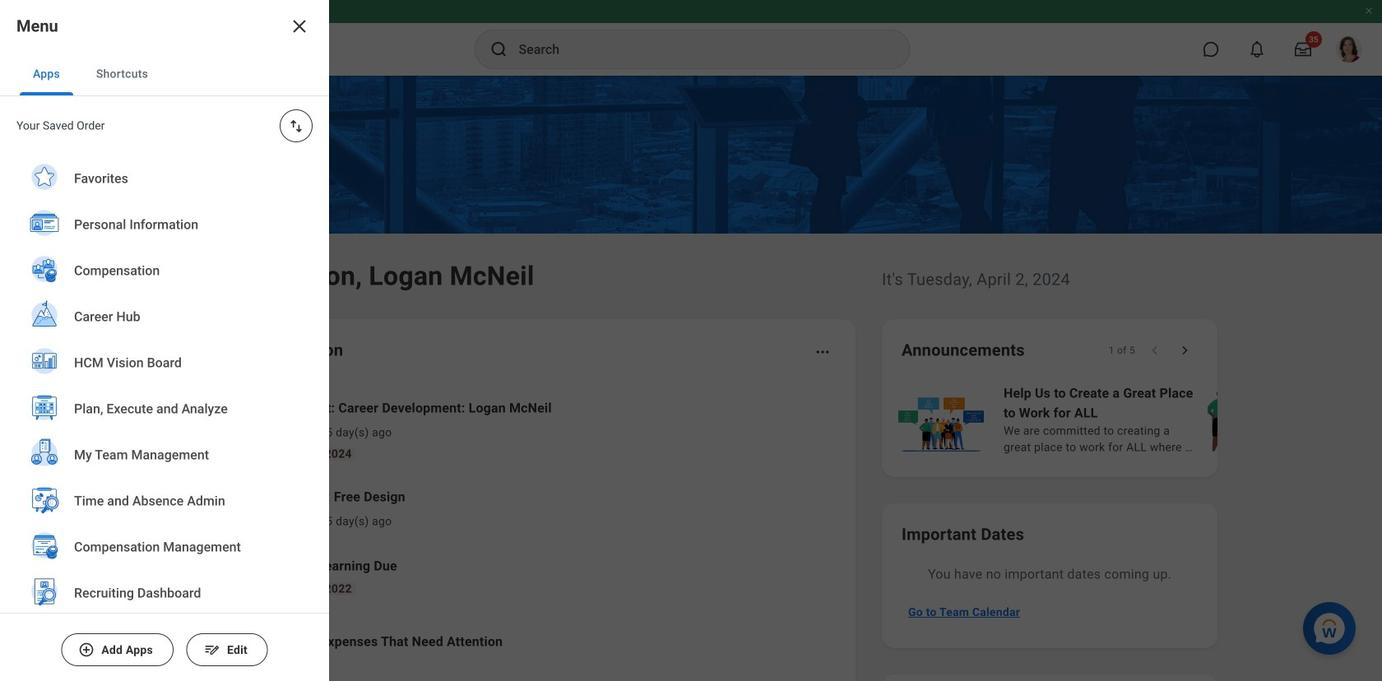 Task type: locate. For each thing, give the bounding box(es) containing it.
text edit image
[[204, 642, 220, 658]]

plus circle image
[[78, 642, 95, 658]]

inbox image
[[208, 417, 233, 442]]

list
[[0, 156, 329, 681], [895, 382, 1382, 457], [184, 385, 836, 675]]

banner
[[0, 0, 1382, 76]]

sort image
[[288, 118, 304, 134]]

profile logan mcneil element
[[1326, 31, 1372, 67]]

tab list
[[0, 53, 329, 96]]

status
[[1109, 344, 1135, 357]]

x image
[[290, 16, 309, 36]]

close environment banner image
[[1364, 6, 1374, 16]]

main content
[[0, 76, 1382, 681]]



Task type: describe. For each thing, give the bounding box(es) containing it.
dashboard expenses image
[[208, 629, 233, 654]]

chevron left small image
[[1147, 342, 1163, 359]]

inbox image
[[208, 496, 233, 521]]

notifications large image
[[1249, 41, 1265, 58]]

search image
[[489, 39, 509, 59]]

inbox large image
[[1295, 41, 1312, 58]]

chevron right small image
[[1177, 342, 1193, 359]]

global navigation dialog
[[0, 0, 329, 681]]



Task type: vqa. For each thing, say whether or not it's contained in the screenshot.
close environment banner 'icon'
yes



